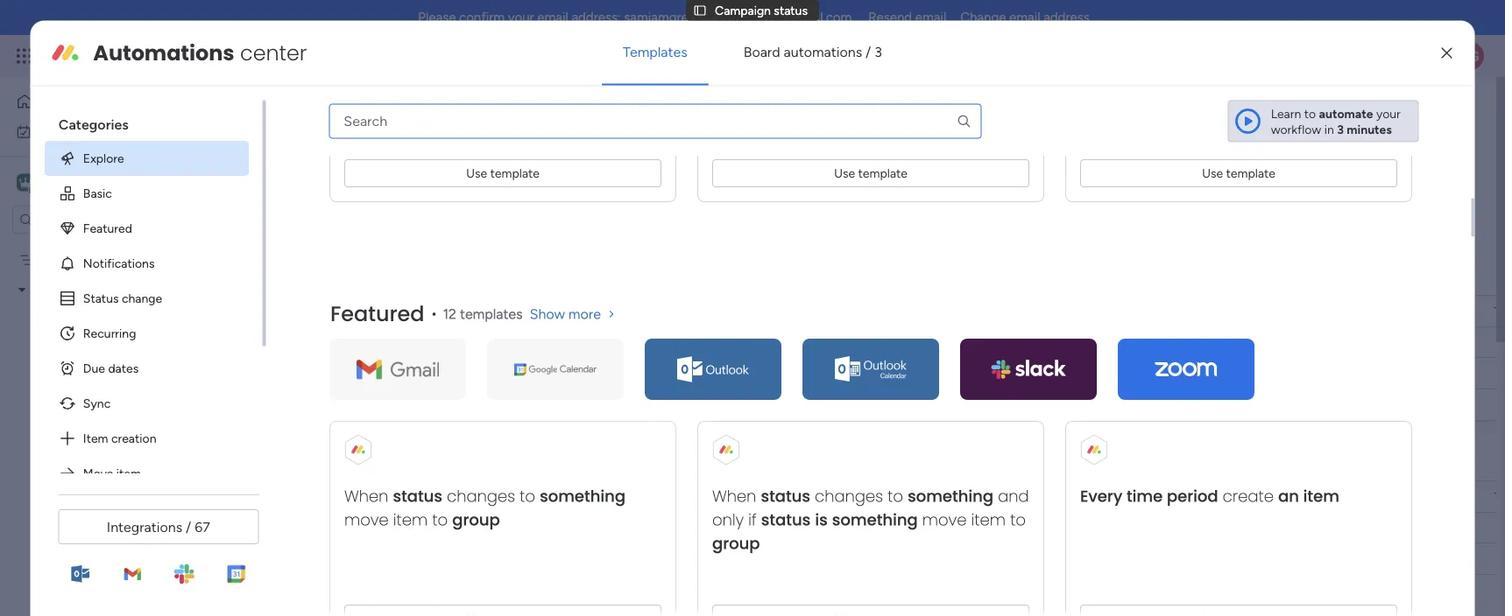 Task type: vqa. For each thing, say whether or not it's contained in the screenshot.
Template corresponding to 2nd Use template button from left
yes



Task type: describe. For each thing, give the bounding box(es) containing it.
team
[[450, 133, 478, 148]]

sam green image
[[1456, 42, 1484, 70]]

recurring
[[83, 326, 136, 341]]

see for see more
[[799, 132, 820, 147]]

invite / 1 button
[[1348, 96, 1435, 124]]

plan,
[[481, 133, 506, 148]]

only
[[712, 510, 743, 532]]

run,
[[509, 133, 530, 148]]

resend email
[[868, 10, 946, 25]]

👋
[[382, 336, 394, 350]]

3 use from the left
[[1202, 167, 1223, 181]]

change
[[121, 291, 162, 306]]

track
[[556, 133, 584, 148]]

Search in workspace field
[[37, 210, 146, 230]]

item creation
[[83, 431, 156, 446]]

move
[[83, 466, 113, 481]]

add to favorites image
[[550, 101, 567, 119]]

campaigns
[[389, 452, 481, 474]]

public board image for campaign status
[[38, 311, 54, 328]]

green
[[41, 253, 75, 268]]

campaign status up "board"
[[715, 3, 808, 18]]

see more
[[799, 132, 851, 147]]

sam's workspace
[[40, 174, 153, 191]]

1 owner from the top
[[607, 304, 641, 319]]

campaign ideas and requests
[[60, 342, 222, 357]]

board automations / 3
[[743, 44, 882, 61]]

move item
[[83, 466, 141, 481]]

center
[[240, 38, 307, 68]]

this board will help you and your team plan, run, and track your entire campaign's workflow in one workspace.
[[268, 133, 866, 148]]

public board image for campaign ideas and requests
[[38, 341, 54, 358]]

marketing
[[64, 283, 119, 297]]

and only if
[[712, 486, 1028, 532]]

1
[[1422, 103, 1427, 118]]

0 horizontal spatial workflow
[[714, 133, 765, 148]]

board
[[293, 133, 325, 148]]

my work button
[[11, 118, 188, 146]]

is
[[814, 510, 827, 532]]

when for when status changes   to something move item to group
[[344, 486, 388, 509]]

show board description image
[[520, 102, 541, 119]]

categories
[[58, 116, 128, 132]]

basic
[[83, 186, 112, 201]]

list box containing green eggs and ham
[[0, 242, 223, 601]]

sync
[[83, 396, 110, 411]]

templates
[[623, 44, 687, 61]]

sync option
[[44, 386, 248, 421]]

resend email link
[[868, 10, 946, 25]]

status inside list box
[[119, 312, 153, 327]]

campaign
[[406, 521, 460, 536]]

learn
[[1271, 106, 1301, 121]]

integrations / 67 button
[[58, 510, 259, 545]]

something for when status changes   to something
[[907, 486, 993, 509]]

due dates option
[[44, 351, 248, 386]]

12 templates
[[442, 307, 522, 323]]

invite
[[1381, 103, 1411, 118]]

my work
[[39, 124, 85, 139]]

status is something move item to group
[[712, 510, 1025, 556]]

see more link
[[797, 131, 853, 148]]

change email address
[[960, 10, 1089, 25]]

3 inside button
[[874, 44, 882, 61]]

something for when status changes   to something move item to group
[[539, 486, 625, 509]]

address
[[1044, 10, 1089, 25]]

main table
[[293, 164, 351, 179]]

entire
[[614, 133, 646, 148]]

3 use template button from the left
[[1080, 160, 1397, 188]]

your inside your workflow in
[[1376, 106, 1401, 121]]

notifications
[[83, 256, 154, 271]]

show
[[529, 307, 564, 323]]

click
[[397, 336, 424, 350]]

0 vertical spatial you
[[376, 133, 396, 148]]

calendar button
[[473, 158, 548, 186]]

goal
[[985, 490, 1011, 505]]

use template for second use template button
[[834, 167, 907, 181]]

templates button
[[602, 31, 708, 73]]

campaign status right an
[[1320, 490, 1413, 505]]

your right track
[[587, 133, 611, 148]]

invite / 1
[[1381, 103, 1427, 118]]

Account field
[[696, 488, 752, 507]]

2 campaign owner field from the top
[[544, 488, 646, 507]]

here
[[427, 336, 452, 350]]

something inside status is something move item to group
[[832, 510, 917, 532]]

sam's workspace button
[[12, 168, 174, 198]]

work for monday
[[142, 46, 173, 66]]

see for see plans
[[306, 49, 327, 64]]

own
[[380, 521, 403, 536]]

Sending date field
[[1139, 488, 1221, 507]]

automations
[[784, 44, 862, 61]]

move item option
[[44, 456, 248, 491]]

/ 3
[[1398, 164, 1412, 179]]

main table button
[[265, 158, 364, 186]]

explore option
[[44, 141, 248, 176]]

sending
[[1144, 490, 1189, 505]]

minutes
[[1347, 122, 1392, 137]]

when for when status changes   to something
[[712, 486, 756, 509]]

email for change email address
[[1009, 10, 1040, 25]]

2 use from the left
[[834, 167, 855, 181]]

email for resend email
[[915, 10, 946, 25]]

Goal field
[[981, 488, 1015, 507]]

samiamgreeneggsnham27@gmail.com
[[624, 10, 852, 25]]

my
[[39, 124, 55, 139]]

item right an
[[1303, 486, 1339, 509]]

Upcoming campaigns field
[[297, 452, 485, 475]]

featured option
[[44, 211, 248, 246]]

work for my
[[58, 124, 85, 139]]

workspace
[[81, 174, 153, 191]]

monday work management
[[78, 46, 272, 66]]

please confirm your email address: samiamgreeneggsnham27@gmail.com
[[418, 10, 852, 25]]

67
[[195, 519, 210, 536]]

status inside status is something move item to group
[[761, 510, 810, 532]]

1 horizontal spatial 3
[[1337, 122, 1344, 137]]

0 vertical spatial item
[[401, 304, 426, 318]]

board
[[743, 44, 780, 61]]

1 use from the left
[[466, 167, 487, 181]]

email
[[32, 283, 61, 297]]

your left team
[[422, 133, 447, 148]]

notifications option
[[44, 246, 248, 281]]

1 vertical spatial featured
[[330, 300, 424, 330]]

1 use template button from the left
[[344, 160, 661, 188]]

categories heading
[[44, 100, 248, 141]]

1 vertical spatial you
[[357, 521, 377, 536]]

item inside option
[[116, 466, 141, 481]]

if
[[748, 510, 756, 532]]

automations center
[[93, 38, 307, 68]]

recurring option
[[44, 316, 248, 351]]

confirm
[[459, 10, 505, 25]]

add you own campaign
[[331, 521, 460, 536]]

sending date
[[1144, 490, 1217, 505]]

use template for first use template button
[[466, 167, 539, 181]]

0 vertical spatial campaign status field
[[262, 91, 512, 130]]



Task type: locate. For each thing, give the bounding box(es) containing it.
activity
[[1265, 103, 1308, 118]]

search image
[[956, 114, 972, 129]]

caret down image
[[18, 284, 25, 296]]

0 vertical spatial 3
[[874, 44, 882, 61]]

green eggs and ham
[[41, 253, 158, 268]]

1 horizontal spatial changes
[[814, 486, 883, 509]]

dates
[[108, 361, 138, 376]]

workflow inside your workflow in
[[1271, 122, 1321, 137]]

0 horizontal spatial email
[[537, 10, 568, 25]]

0 horizontal spatial in
[[768, 133, 777, 148]]

changes up campaign
[[446, 486, 515, 509]]

template for second use template button
[[858, 167, 907, 181]]

email right 'change'
[[1009, 10, 1040, 25]]

3 down "automate"
[[1337, 122, 1344, 137]]

2 horizontal spatial email
[[1009, 10, 1040, 25]]

see inside button
[[306, 49, 327, 64]]

work
[[142, 46, 173, 66], [58, 124, 85, 139]]

change
[[960, 10, 1006, 25]]

help
[[349, 133, 373, 148]]

0 horizontal spatial use template button
[[344, 160, 661, 188]]

campaign's
[[649, 133, 711, 148]]

None field
[[1490, 302, 1505, 321], [1490, 488, 1505, 507], [1490, 302, 1505, 321], [1490, 488, 1505, 507]]

workspace image
[[19, 173, 32, 192]]

more
[[568, 307, 600, 323]]

date
[[1192, 490, 1217, 505]]

create
[[1222, 486, 1273, 509]]

1 horizontal spatial use template
[[834, 167, 907, 181]]

1 vertical spatial group
[[712, 534, 759, 556]]

campaign status down status on the left top of page
[[60, 312, 153, 327]]

time
[[1126, 486, 1162, 509]]

item
[[401, 304, 426, 318], [83, 431, 108, 446], [401, 489, 426, 504]]

move inside the when status changes   to something move item to group
[[344, 510, 388, 532]]

1 horizontal spatial in
[[1324, 122, 1334, 137]]

workspace image
[[17, 173, 34, 192]]

featured up green eggs and ham at the left top
[[83, 221, 132, 236]]

1 horizontal spatial work
[[142, 46, 173, 66]]

1 vertical spatial owner
[[607, 490, 641, 505]]

featured up "👋"
[[330, 300, 424, 330]]

item down sync
[[83, 431, 108, 446]]

1 campaign owner field from the top
[[544, 302, 646, 321]]

use template for 1st use template button from the right
[[1202, 167, 1275, 181]]

item inside item creation option
[[83, 431, 108, 446]]

in down learn to automate
[[1324, 122, 1334, 137]]

2 vertical spatial item
[[401, 489, 426, 504]]

1 horizontal spatial featured
[[330, 300, 424, 330]]

campaign status
[[715, 3, 808, 18], [266, 91, 507, 130], [60, 312, 153, 327], [1320, 490, 1413, 505]]

when status changes   to something move item to group
[[344, 486, 625, 532]]

select product image
[[16, 47, 33, 65]]

status inside 'campaign status' field
[[1379, 490, 1413, 505]]

3
[[874, 44, 882, 61], [1337, 122, 1344, 137], [1406, 164, 1412, 179]]

0 horizontal spatial 3
[[874, 44, 882, 61]]

use template down learn
[[1202, 167, 1275, 181]]

in
[[1324, 122, 1334, 137], [768, 133, 777, 148]]

status
[[83, 291, 118, 306]]

Search for a column type search field
[[329, 104, 982, 139]]

see left the "more"
[[799, 132, 820, 147]]

1 horizontal spatial when
[[712, 486, 756, 509]]

3 down invite / 1
[[1406, 164, 1412, 179]]

1 horizontal spatial use
[[834, 167, 855, 181]]

templates
[[459, 307, 522, 323]]

management
[[177, 46, 272, 66]]

1 vertical spatial item
[[83, 431, 108, 446]]

0 horizontal spatial group
[[452, 510, 499, 532]]

template for first use template button
[[490, 167, 539, 181]]

workflow left one
[[714, 133, 765, 148]]

➡️
[[569, 336, 581, 350]]

period
[[1166, 486, 1218, 509]]

status inside the when status changes   to something move item to group
[[392, 486, 442, 509]]

use template down plan,
[[466, 167, 539, 181]]

please
[[418, 10, 456, 25]]

featured inside option
[[83, 221, 132, 236]]

changes for when status changes   to something
[[814, 486, 883, 509]]

None search field
[[329, 104, 982, 139]]

changes
[[446, 486, 515, 509], [814, 486, 883, 509]]

1 horizontal spatial campaign status field
[[1316, 488, 1417, 507]]

move
[[344, 510, 388, 532], [922, 510, 966, 532]]

0 horizontal spatial work
[[58, 124, 85, 139]]

basic option
[[44, 176, 248, 211]]

1 vertical spatial campaign status field
[[1316, 488, 1417, 507]]

move inside status is something move item to group
[[922, 510, 966, 532]]

automations  center image
[[51, 39, 79, 67]]

you right help
[[376, 133, 396, 148]]

Campaign owner field
[[544, 302, 646, 321], [544, 488, 646, 507]]

2 changes from the left
[[814, 486, 883, 509]]

1 use template from the left
[[466, 167, 539, 181]]

learn to automate
[[1271, 106, 1373, 121]]

resend
[[868, 10, 912, 25]]

calendar
[[486, 164, 535, 179]]

show more
[[529, 307, 600, 323]]

1 vertical spatial public board image
[[38, 341, 54, 358]]

1 when from the left
[[344, 486, 388, 509]]

1 vertical spatial work
[[58, 124, 85, 139]]

table
[[322, 164, 351, 179]]

home image
[[16, 93, 33, 110]]

item down upcoming campaigns field
[[393, 510, 427, 532]]

2 public board image from the top
[[38, 341, 54, 358]]

automations
[[93, 38, 234, 68]]

will
[[328, 133, 346, 148]]

your right confirm
[[508, 10, 534, 25]]

integrate
[[1157, 164, 1207, 179]]

email right resend
[[915, 10, 946, 25]]

2 horizontal spatial use template
[[1202, 167, 1275, 181]]

3 use template from the left
[[1202, 167, 1275, 181]]

1 email from the left
[[537, 10, 568, 25]]

0 horizontal spatial use
[[466, 167, 487, 181]]

when up the add
[[344, 486, 388, 509]]

2 horizontal spatial 3
[[1406, 164, 1412, 179]]

item
[[116, 466, 141, 481], [1303, 486, 1339, 509], [393, 510, 427, 532], [971, 510, 1005, 532]]

1 horizontal spatial email
[[915, 10, 946, 25]]

due
[[83, 361, 105, 376]]

to inside status is something move item to group
[[1010, 510, 1025, 532]]

item inside status is something move item to group
[[971, 510, 1005, 532]]

/ down resend
[[866, 44, 871, 61]]

eggs
[[78, 253, 105, 268]]

0 horizontal spatial template
[[490, 167, 539, 181]]

/ inside "button"
[[1414, 103, 1419, 118]]

start
[[540, 336, 566, 350]]

item up click
[[401, 304, 426, 318]]

categories list box
[[44, 100, 266, 491]]

monday
[[78, 46, 138, 66]]

creation
[[111, 431, 156, 446]]

item inside the when status changes   to something move item to group
[[393, 510, 427, 532]]

use template
[[466, 167, 539, 181], [834, 167, 907, 181], [1202, 167, 1275, 181]]

workspace selection element
[[17, 172, 154, 195]]

/ down invite / 1
[[1398, 164, 1403, 179]]

something inside the when status changes   to something move item to group
[[539, 486, 625, 509]]

1 horizontal spatial move
[[922, 510, 966, 532]]

Audience field
[[816, 488, 877, 507]]

ham
[[132, 253, 158, 268]]

0 horizontal spatial when
[[344, 486, 388, 509]]

2 horizontal spatial use template button
[[1080, 160, 1397, 188]]

changes for when status changes   to something move item to group
[[446, 486, 515, 509]]

2 horizontal spatial template
[[1226, 167, 1275, 181]]

1 campaign owner from the top
[[548, 304, 641, 319]]

group down only
[[712, 534, 759, 556]]

1 horizontal spatial group
[[712, 534, 759, 556]]

option
[[0, 244, 223, 248]]

you right the add
[[357, 521, 377, 536]]

use template button
[[344, 160, 661, 188], [712, 160, 1029, 188], [1080, 160, 1397, 188]]

1 changes from the left
[[446, 486, 515, 509]]

/ left 1
[[1414, 103, 1419, 118]]

3 template from the left
[[1226, 167, 1275, 181]]

see left plans
[[306, 49, 327, 64]]

2 move from the left
[[922, 510, 966, 532]]

work right monday
[[142, 46, 173, 66]]

in inside your workflow in
[[1324, 122, 1334, 137]]

your workflow in
[[1271, 106, 1401, 137]]

2 use template button from the left
[[712, 160, 1029, 188]]

Campaign status field
[[262, 91, 512, 130], [1316, 488, 1417, 507]]

work right 'my'
[[58, 124, 85, 139]]

/
[[866, 44, 871, 61], [1414, 103, 1419, 118], [1398, 164, 1403, 179], [186, 519, 191, 536]]

automate
[[1319, 106, 1373, 121]]

featured
[[83, 221, 132, 236], [330, 300, 424, 330]]

1 horizontal spatial use template button
[[712, 160, 1029, 188]]

2 campaign owner from the top
[[548, 490, 641, 505]]

campaign owner
[[548, 304, 641, 319], [548, 490, 641, 505]]

1 horizontal spatial see
[[799, 132, 820, 147]]

see plans button
[[283, 43, 367, 69]]

0 vertical spatial work
[[142, 46, 173, 66]]

status change
[[83, 291, 162, 306]]

status change option
[[44, 281, 248, 316]]

1 public board image from the top
[[38, 311, 54, 328]]

and
[[399, 133, 419, 148], [533, 133, 553, 148], [108, 253, 129, 268], [151, 342, 171, 357], [997, 486, 1028, 509]]

use template button down learn
[[1080, 160, 1397, 188]]

board automations / 3 button
[[722, 31, 903, 73]]

sam's
[[40, 174, 78, 191]]

1 horizontal spatial workflow
[[1271, 122, 1321, 137]]

2 email from the left
[[915, 10, 946, 25]]

this
[[268, 133, 290, 148]]

integrations
[[107, 519, 182, 536]]

1 vertical spatial 3
[[1337, 122, 1344, 137]]

when up only
[[712, 486, 756, 509]]

see plans
[[306, 49, 359, 64]]

upcoming campaigns
[[301, 452, 481, 474]]

workflow down learn
[[1271, 122, 1321, 137]]

how
[[499, 336, 522, 350]]

0 horizontal spatial see
[[306, 49, 327, 64]]

item down goal field
[[971, 510, 1005, 532]]

0 horizontal spatial move
[[344, 510, 388, 532]]

template for 1st use template button from the right
[[1226, 167, 1275, 181]]

every time period create an item
[[1080, 486, 1339, 509]]

in left one
[[768, 133, 777, 148]]

1 horizontal spatial template
[[858, 167, 907, 181]]

item creation option
[[44, 421, 248, 456]]

item up the add you own campaign
[[401, 489, 426, 504]]

template right integrate
[[1226, 167, 1275, 181]]

use template button down the "more"
[[712, 160, 1029, 188]]

0 horizontal spatial use template
[[466, 167, 539, 181]]

template down run,
[[490, 167, 539, 181]]

/ left 67 at bottom left
[[186, 519, 191, 536]]

changes up is at the right bottom of page
[[814, 486, 883, 509]]

0 vertical spatial see
[[306, 49, 327, 64]]

1 vertical spatial see
[[799, 132, 820, 147]]

0 vertical spatial campaign owner field
[[544, 302, 646, 321]]

group
[[452, 510, 499, 532], [712, 534, 759, 556]]

use template button down plan,
[[344, 160, 661, 188]]

0 vertical spatial campaign owner
[[548, 304, 641, 319]]

and inside and only if
[[997, 486, 1028, 509]]

item right the move
[[116, 466, 141, 481]]

0 horizontal spatial changes
[[446, 486, 515, 509]]

list box
[[0, 242, 223, 601]]

your up minutes
[[1376, 106, 1401, 121]]

1 vertical spatial campaign owner field
[[544, 488, 646, 507]]

group down campaigns
[[452, 510, 499, 532]]

0 vertical spatial public board image
[[38, 311, 54, 328]]

campaign status field up help
[[262, 91, 512, 130]]

campaign status up help
[[266, 91, 507, 130]]

public board image
[[38, 311, 54, 328], [38, 341, 54, 358]]

2 use template from the left
[[834, 167, 907, 181]]

0 horizontal spatial campaign status field
[[262, 91, 512, 130]]

your
[[508, 10, 534, 25], [1376, 106, 1401, 121], [422, 133, 447, 148], [587, 133, 611, 148]]

2 template from the left
[[858, 167, 907, 181]]

template down "workspace."
[[858, 167, 907, 181]]

3 email from the left
[[1009, 10, 1040, 25]]

email
[[537, 10, 568, 25], [915, 10, 946, 25], [1009, 10, 1040, 25]]

0 vertical spatial featured
[[83, 221, 132, 236]]

every
[[1080, 486, 1122, 509]]

upcoming
[[301, 452, 385, 474]]

something
[[539, 486, 625, 509], [907, 486, 993, 509], [832, 510, 917, 532]]

0 horizontal spatial featured
[[83, 221, 132, 236]]

0 vertical spatial owner
[[607, 304, 641, 319]]

group inside the when status changes   to something move item to group
[[452, 510, 499, 532]]

use template down the "more"
[[834, 167, 907, 181]]

2 owner from the top
[[607, 490, 641, 505]]

one
[[780, 133, 801, 148]]

2 horizontal spatial use
[[1202, 167, 1223, 181]]

campaign status field right an
[[1316, 488, 1417, 507]]

changes inside the when status changes   to something move item to group
[[446, 486, 515, 509]]

2 vertical spatial 3
[[1406, 164, 1412, 179]]

email left 'address:'
[[537, 10, 568, 25]]

3 down resend
[[874, 44, 882, 61]]

1 move from the left
[[344, 510, 388, 532]]

0 vertical spatial group
[[452, 510, 499, 532]]

work inside button
[[58, 124, 85, 139]]

group inside status is something move item to group
[[712, 534, 759, 556]]

1 template from the left
[[490, 167, 539, 181]]

1 vertical spatial campaign owner
[[548, 490, 641, 505]]

status
[[774, 3, 808, 18], [422, 91, 507, 130], [119, 312, 153, 327], [392, 486, 442, 509], [760, 486, 810, 509], [1379, 490, 1413, 505], [761, 510, 810, 532]]

2 when from the left
[[712, 486, 756, 509]]

when inside the when status changes   to something move item to group
[[344, 486, 388, 509]]

change email address link
[[960, 10, 1089, 25]]



